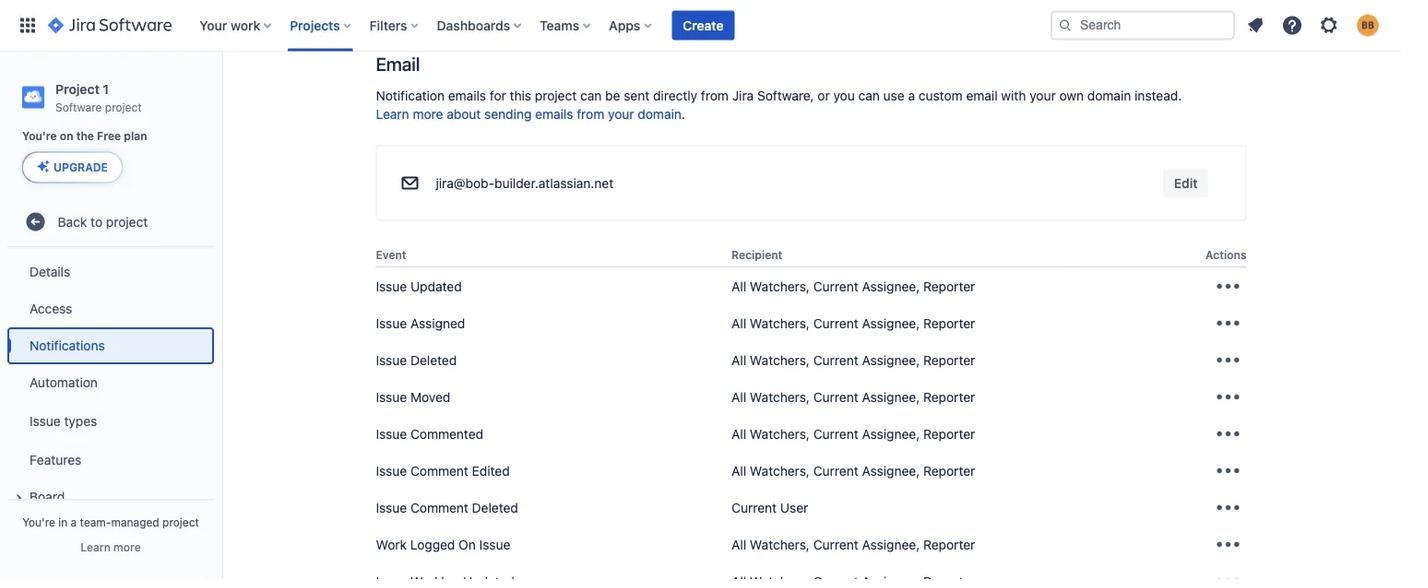 Task type: locate. For each thing, give the bounding box(es) containing it.
1 horizontal spatial learn
[[376, 106, 409, 121]]

notification actions image for issue updated
[[1214, 272, 1243, 301]]

4 all from the top
[[732, 389, 747, 405]]

expand image
[[7, 487, 30, 509]]

0 vertical spatial comment
[[411, 463, 469, 479]]

an up user's
[[551, 0, 566, 7]]

2 horizontal spatial a
[[908, 88, 915, 103]]

0 vertical spatial emails
[[448, 88, 486, 103]]

all for issue moved
[[732, 389, 747, 405]]

event
[[376, 248, 407, 261]]

2 you're from the top
[[22, 516, 55, 529]]

from up the builder.atlassian.net
[[577, 106, 605, 121]]

0 horizontal spatial more
[[114, 541, 141, 554]]

your left own
[[1030, 88, 1056, 103]]

this inside notification emails for this project can be sent directly from jira software, or you can use a custom email with your own domain instead. learn more about sending emails from your domain .
[[510, 88, 532, 103]]

4 watchers, from the top
[[750, 389, 810, 405]]

assigned
[[411, 316, 465, 331]]

watchers, for issue updated
[[750, 279, 810, 294]]

3 all from the top
[[732, 353, 747, 368]]

0 vertical spatial more
[[413, 106, 443, 121]]

your work
[[200, 18, 260, 33]]

when up personal
[[604, 0, 636, 7]]

2 vertical spatial a
[[71, 516, 77, 529]]

0 vertical spatial be
[[432, 10, 447, 25]]

issue commented
[[376, 426, 484, 442]]

1 horizontal spatial be
[[605, 88, 620, 103]]

assignee, for issue deleted
[[862, 353, 920, 368]]

4 notification actions image from the top
[[1214, 419, 1243, 449]]

when right example,
[[888, 0, 919, 7]]

learn inside learn more button
[[81, 541, 111, 554]]

notification actions image for edited
[[1214, 456, 1243, 486]]

1 horizontal spatial email
[[967, 88, 998, 103]]

group
[[7, 248, 214, 580]]

more down notification
[[413, 106, 443, 121]]

more down managed
[[114, 541, 141, 554]]

project right managed
[[162, 516, 199, 529]]

1 vertical spatial your
[[608, 106, 634, 121]]

1 vertical spatial or
[[818, 88, 830, 103]]

0 vertical spatial or
[[503, 0, 515, 7]]

for up sending
[[490, 88, 506, 103]]

7 assignee, from the top
[[862, 537, 920, 552]]

current for issue deleted
[[814, 353, 859, 368]]

3 all watchers, current assignee, reporter from the top
[[732, 353, 976, 368]]

5 notification actions image from the top
[[1214, 493, 1243, 523]]

email up user's
[[569, 0, 601, 7]]

4 reporter from the top
[[924, 389, 976, 405]]

project
[[55, 81, 99, 96]]

personal
[[586, 10, 639, 25]]

0 vertical spatial for
[[810, 0, 827, 7]]

0 vertical spatial domain
[[1088, 88, 1132, 103]]

create
[[683, 18, 724, 33]]

current for issue comment edited
[[814, 463, 859, 479]]

3 notification actions image from the top
[[1214, 383, 1243, 412]]

a right in
[[71, 516, 77, 529]]

roles
[[519, 0, 548, 7]]

1 vertical spatial learn
[[81, 541, 111, 554]]

1 vertical spatial domain
[[638, 106, 682, 121]]

1 horizontal spatial when
[[888, 0, 919, 7]]

jira software image
[[48, 14, 172, 36], [48, 14, 172, 36]]

6 reporter from the top
[[924, 463, 976, 479]]

or left you
[[818, 88, 830, 103]]

notification actions image
[[1214, 272, 1243, 301], [1214, 309, 1243, 338], [1214, 383, 1243, 412], [1214, 419, 1243, 449], [1214, 493, 1243, 523], [1214, 567, 1243, 580]]

issue moved
[[376, 389, 451, 405]]

reporter for issue commented
[[924, 426, 976, 442]]

1 vertical spatial comment
[[411, 500, 469, 515]]

from
[[701, 88, 729, 103], [577, 106, 605, 121]]

an up preferences
[[749, 0, 763, 7]]

issue for issue deleted
[[376, 353, 407, 368]]

be
[[432, 10, 447, 25], [605, 88, 620, 103]]

email inside notification emails for this project can be sent directly from jira software, or you can use a custom email with your own domain instead. learn more about sending emails from your domain .
[[967, 88, 998, 103]]

email left with at the right top of the page
[[967, 88, 998, 103]]

issue down event
[[376, 279, 407, 294]]

learn down notification
[[376, 106, 409, 121]]

1 you're from the top
[[22, 130, 57, 143]]

your
[[1030, 88, 1056, 103], [608, 106, 634, 121]]

notification actions image
[[1214, 346, 1243, 375], [1214, 456, 1243, 486], [1214, 530, 1243, 560]]

comment
[[411, 463, 469, 479], [411, 500, 469, 515]]

all watchers, current assignee, reporter for issue comment edited
[[732, 463, 976, 479]]

1 vertical spatial you're
[[22, 516, 55, 529]]

0 horizontal spatial learn
[[81, 541, 111, 554]]

2 vertical spatial notification actions image
[[1214, 530, 1243, 560]]

comment down commented
[[411, 463, 469, 479]]

issue
[[376, 279, 407, 294], [376, 316, 407, 331], [376, 353, 407, 368], [376, 389, 407, 405], [30, 413, 61, 429], [376, 426, 407, 442], [376, 463, 407, 479], [376, 500, 407, 515], [479, 537, 511, 552]]

1 notification actions image from the top
[[1214, 272, 1243, 301]]

1 vertical spatial this
[[510, 88, 532, 103]]

user
[[781, 500, 809, 515]]

Search field
[[1051, 11, 1236, 40]]

comment for edited
[[411, 463, 469, 479]]

issue.
[[1083, 0, 1118, 7]]

teams
[[540, 18, 580, 33]]

people
[[459, 0, 499, 7]]

settings
[[1121, 0, 1171, 7]]

3 notification actions image from the top
[[1214, 530, 1243, 560]]

can left use
[[859, 88, 880, 103]]

1 vertical spatial more
[[114, 541, 141, 554]]

issue for issue commented
[[376, 426, 407, 442]]

more
[[413, 106, 443, 121], [114, 541, 141, 554]]

3 assignee, from the top
[[862, 353, 920, 368]]

0 horizontal spatial from
[[577, 106, 605, 121]]

work
[[376, 537, 407, 552]]

for right "-" in the top of the page
[[810, 0, 827, 7]]

0 vertical spatial deleted
[[411, 353, 457, 368]]

a
[[536, 10, 543, 25], [908, 88, 915, 103], [71, 516, 77, 529]]

project inside notification emails for this project can be sent directly from jira software, or you can use a custom email with your own domain instead. learn more about sending emails from your domain .
[[535, 88, 577, 103]]

0 vertical spatial a
[[536, 10, 543, 25]]

1 vertical spatial deleted
[[472, 500, 518, 515]]

0 horizontal spatial email
[[569, 0, 601, 7]]

all watchers, current assignee, reporter
[[732, 279, 976, 294], [732, 316, 976, 331], [732, 353, 976, 368], [732, 389, 976, 405], [732, 426, 976, 442], [732, 463, 976, 479], [732, 537, 976, 552]]

all for work logged on issue
[[732, 537, 747, 552]]

notification actions image for issue assigned
[[1214, 309, 1243, 338]]

emails up about
[[448, 88, 486, 103]]

updated
[[411, 279, 462, 294]]

5 assignee, from the top
[[862, 426, 920, 442]]

on left the
[[60, 130, 73, 143]]

issue comment edited
[[376, 463, 510, 479]]

0 vertical spatial your
[[1030, 88, 1056, 103]]

0 horizontal spatial this
[[510, 88, 532, 103]]

this up learn more about sending emails from your domain button
[[510, 88, 532, 103]]

all watchers, current assignee, reporter for issue moved
[[732, 389, 976, 405]]

1 horizontal spatial more
[[413, 106, 443, 121]]

watchers, for work logged on issue
[[750, 537, 810, 552]]

jira left software, in the top of the page
[[732, 88, 754, 103]]

back to project
[[58, 214, 148, 229]]

project right to
[[106, 214, 148, 229]]

on up "search" 'icon'
[[1047, 0, 1062, 7]]

5 all watchers, current assignee, reporter from the top
[[732, 426, 976, 442]]

1 vertical spatial jira
[[732, 88, 754, 103]]

2 an from the left
[[749, 0, 763, 7]]

deleted up "moved"
[[411, 353, 457, 368]]

you're
[[22, 130, 57, 143], [22, 516, 55, 529]]

0 horizontal spatial can
[[401, 0, 423, 7]]

0 horizontal spatial an
[[551, 0, 566, 7]]

features link
[[7, 441, 214, 478]]

issue inside group
[[30, 413, 61, 429]]

email
[[569, 0, 601, 7], [967, 88, 998, 103]]

automation link
[[7, 364, 214, 401]]

issue up issue moved
[[376, 353, 407, 368]]

1 horizontal spatial emails
[[535, 106, 573, 121]]

1 vertical spatial email
[[967, 88, 998, 103]]

domain down directly
[[638, 106, 682, 121]]

-
[[801, 0, 807, 7]]

this right settings
[[1192, 0, 1214, 7]]

6 assignee, from the top
[[862, 463, 920, 479]]

the
[[76, 130, 94, 143]]

0 horizontal spatial for
[[490, 88, 506, 103]]

details
[[30, 264, 70, 279]]

1 all from the top
[[732, 279, 747, 294]]

issue up the work
[[376, 500, 407, 515]]

watchers,
[[750, 279, 810, 294], [750, 316, 810, 331], [750, 353, 810, 368], [750, 389, 810, 405], [750, 426, 810, 442], [750, 463, 810, 479], [750, 537, 810, 552]]

be left sent
[[605, 88, 620, 103]]

sidebar navigation image
[[201, 74, 242, 111]]

preferences
[[715, 10, 788, 25]]

or left 'roles'
[[503, 0, 515, 7]]

0 horizontal spatial or
[[503, 0, 515, 7]]

issue up issue deleted
[[376, 316, 407, 331]]

2 all from the top
[[732, 316, 747, 331]]

1 horizontal spatial an
[[749, 0, 763, 7]]

reporter
[[924, 279, 976, 294], [924, 316, 976, 331], [924, 353, 976, 368], [924, 389, 976, 405], [924, 426, 976, 442], [924, 463, 976, 479], [924, 537, 976, 552]]

7 watchers, from the top
[[750, 537, 810, 552]]

5 reporter from the top
[[924, 426, 976, 442]]

issue left "moved"
[[376, 389, 407, 405]]

1 an from the left
[[551, 0, 566, 7]]

1 vertical spatial be
[[605, 88, 620, 103]]

1 vertical spatial notification actions image
[[1214, 456, 1243, 486]]

this inside jira can send people or roles an email when events happen on an issue - for example, when someone comments on an issue. settings on this page will be overridden by a user's
[[1192, 0, 1214, 7]]

1 assignee, from the top
[[862, 279, 920, 294]]

6 watchers, from the top
[[750, 463, 810, 479]]

when
[[604, 0, 636, 7], [888, 0, 919, 7]]

reporter for issue comment edited
[[924, 463, 976, 479]]

jira@bob-builder.atlassian.net
[[436, 175, 614, 191]]

2 all watchers, current assignee, reporter from the top
[[732, 316, 976, 331]]

1 vertical spatial a
[[908, 88, 915, 103]]

on
[[459, 537, 476, 552]]

access
[[30, 301, 72, 316]]

you're for you're on the free plan
[[22, 130, 57, 143]]

issue down issue commented
[[376, 463, 407, 479]]

can up will
[[401, 0, 423, 7]]

2 reporter from the top
[[924, 316, 976, 331]]

1 vertical spatial for
[[490, 88, 506, 103]]

7 reporter from the top
[[924, 537, 976, 552]]

to
[[91, 214, 103, 229]]

issue left types
[[30, 413, 61, 429]]

comment down issue comment edited
[[411, 500, 469, 515]]

0 vertical spatial email
[[569, 0, 601, 7]]

1 horizontal spatial this
[[1192, 0, 1214, 7]]

issue for issue assigned
[[376, 316, 407, 331]]

0 vertical spatial you're
[[22, 130, 57, 143]]

0 horizontal spatial when
[[604, 0, 636, 7]]

events
[[639, 0, 679, 7]]

0 horizontal spatial jira
[[376, 0, 398, 7]]

3 watchers, from the top
[[750, 353, 810, 368]]

from right directly
[[701, 88, 729, 103]]

0 horizontal spatial be
[[432, 10, 447, 25]]

2 assignee, from the top
[[862, 316, 920, 331]]

6 all from the top
[[732, 463, 747, 479]]

your down sent
[[608, 106, 634, 121]]

builder.atlassian.net
[[495, 175, 614, 191]]

own
[[1060, 88, 1084, 103]]

7 all watchers, current assignee, reporter from the top
[[732, 537, 976, 552]]

learn down the team-
[[81, 541, 111, 554]]

1 horizontal spatial can
[[580, 88, 602, 103]]

edit button
[[1163, 168, 1209, 198]]

2 comment from the top
[[411, 500, 469, 515]]

jira inside jira can send people or roles an email when events happen on an issue - for example, when someone comments on an issue. settings on this page will be overridden by a user's
[[376, 0, 398, 7]]

all for issue deleted
[[732, 353, 747, 368]]

watchers, for issue deleted
[[750, 353, 810, 368]]

2 notification actions image from the top
[[1214, 456, 1243, 486]]

can
[[401, 0, 423, 7], [580, 88, 602, 103], [859, 88, 880, 103]]

jira up page
[[376, 0, 398, 7]]

a right use
[[908, 88, 915, 103]]

1 watchers, from the top
[[750, 279, 810, 294]]

0 vertical spatial from
[[701, 88, 729, 103]]

1 horizontal spatial or
[[818, 88, 830, 103]]

issue comment deleted
[[376, 500, 518, 515]]

jira
[[376, 0, 398, 7], [732, 88, 754, 103]]

banner
[[0, 0, 1402, 52]]

an up "search" 'icon'
[[1065, 0, 1080, 7]]

emails right sending
[[535, 106, 573, 121]]

1 horizontal spatial a
[[536, 10, 543, 25]]

issue down issue moved
[[376, 426, 407, 442]]

or inside jira can send people or roles an email when events happen on an issue - for example, when someone comments on an issue. settings on this page will be overridden by a user's
[[503, 0, 515, 7]]

0 horizontal spatial deleted
[[411, 353, 457, 368]]

board
[[30, 489, 65, 504]]

issue for issue updated
[[376, 279, 407, 294]]

7 all from the top
[[732, 537, 747, 552]]

0 vertical spatial this
[[1192, 0, 1214, 7]]

current
[[814, 279, 859, 294], [814, 316, 859, 331], [814, 353, 859, 368], [814, 389, 859, 405], [814, 426, 859, 442], [814, 463, 859, 479], [732, 500, 777, 515], [814, 537, 859, 552]]

or
[[503, 0, 515, 7], [818, 88, 830, 103]]

5 all from the top
[[732, 426, 747, 442]]

domain right own
[[1088, 88, 1132, 103]]

all
[[732, 279, 747, 294], [732, 316, 747, 331], [732, 353, 747, 368], [732, 389, 747, 405], [732, 426, 747, 442], [732, 463, 747, 479], [732, 537, 747, 552]]

you're left in
[[22, 516, 55, 529]]

will
[[409, 10, 428, 25]]

2 watchers, from the top
[[750, 316, 810, 331]]

1 comment from the top
[[411, 463, 469, 479]]

1 horizontal spatial jira
[[732, 88, 754, 103]]

be inside notification emails for this project can be sent directly from jira software, or you can use a custom email with your own domain instead. learn more about sending emails from your domain .
[[605, 88, 620, 103]]

5 watchers, from the top
[[750, 426, 810, 442]]

deleted down 'edited'
[[472, 500, 518, 515]]

4 all watchers, current assignee, reporter from the top
[[732, 389, 976, 405]]

you're up upgrade button
[[22, 130, 57, 143]]

recipient
[[732, 248, 783, 261]]

back to project link
[[7, 203, 214, 240]]

on
[[730, 0, 745, 7], [1047, 0, 1062, 7], [1174, 0, 1189, 7], [60, 130, 73, 143]]

2 notification actions image from the top
[[1214, 309, 1243, 338]]

6 all watchers, current assignee, reporter from the top
[[732, 463, 976, 479]]

0 vertical spatial notification actions image
[[1214, 346, 1243, 375]]

0 horizontal spatial emails
[[448, 88, 486, 103]]

or inside notification emails for this project can be sent directly from jira software, or you can use a custom email with your own domain instead. learn more about sending emails from your domain .
[[818, 88, 830, 103]]

0 horizontal spatial a
[[71, 516, 77, 529]]

0 vertical spatial jira
[[376, 0, 398, 7]]

be down send
[[432, 10, 447, 25]]

0 vertical spatial learn
[[376, 106, 409, 121]]

project down 1
[[105, 100, 142, 113]]

2 horizontal spatial an
[[1065, 0, 1080, 7]]

1 reporter from the top
[[924, 279, 976, 294]]

project up learn more about sending emails from your domain button
[[535, 88, 577, 103]]

assignee, for issue updated
[[862, 279, 920, 294]]

back
[[58, 214, 87, 229]]

a right by at top
[[536, 10, 543, 25]]

1 horizontal spatial for
[[810, 0, 827, 7]]

assignee, for issue commented
[[862, 426, 920, 442]]

1 all watchers, current assignee, reporter from the top
[[732, 279, 976, 294]]

help image
[[1282, 14, 1304, 36]]

1 vertical spatial from
[[577, 106, 605, 121]]

learn
[[376, 106, 409, 121], [81, 541, 111, 554]]

4 assignee, from the top
[[862, 389, 920, 405]]

can left sent
[[580, 88, 602, 103]]

3 reporter from the top
[[924, 353, 976, 368]]



Task type: describe. For each thing, give the bounding box(es) containing it.
current for issue assigned
[[814, 316, 859, 331]]

all watchers, current assignee, reporter for issue assigned
[[732, 316, 976, 331]]

1 horizontal spatial domain
[[1088, 88, 1132, 103]]

all for issue assigned
[[732, 316, 747, 331]]

work logged on issue
[[376, 537, 511, 552]]

moved
[[411, 389, 451, 405]]

notifications image
[[1245, 14, 1267, 36]]

apps
[[609, 18, 641, 33]]

learn more button
[[81, 540, 141, 555]]

2 horizontal spatial can
[[859, 88, 880, 103]]

learn more
[[81, 541, 141, 554]]

features
[[30, 452, 81, 467]]

all watchers, current assignee, reporter for issue updated
[[732, 279, 976, 294]]

in
[[58, 516, 68, 529]]

notification actions image for issue comment deleted
[[1214, 493, 1243, 523]]

1 vertical spatial emails
[[535, 106, 573, 121]]

example,
[[830, 0, 884, 7]]

software
[[55, 100, 102, 113]]

email
[[376, 53, 420, 75]]

reporter for work logged on issue
[[924, 537, 976, 552]]

issue for issue comment edited
[[376, 463, 407, 479]]

logged
[[410, 537, 455, 552]]

watchers, for issue moved
[[750, 389, 810, 405]]

notification
[[376, 88, 445, 103]]

with
[[1002, 88, 1026, 103]]

all watchers, current assignee, reporter for work logged on issue
[[732, 537, 976, 552]]

personal notification preferences link
[[586, 9, 788, 27]]

project inside 'project 1 software project'
[[105, 100, 142, 113]]

software,
[[758, 88, 814, 103]]

sent
[[624, 88, 650, 103]]

assignee, for issue moved
[[862, 389, 920, 405]]

primary element
[[11, 0, 1051, 51]]

upgrade button
[[23, 153, 122, 182]]

project 1 software project
[[55, 81, 142, 113]]

happen
[[682, 0, 727, 7]]

2 when from the left
[[888, 0, 919, 7]]

filters
[[370, 18, 407, 33]]

on up preferences
[[730, 0, 745, 7]]

filters button
[[364, 11, 426, 40]]

notifications link
[[7, 327, 214, 364]]

page
[[376, 10, 406, 25]]

1 notification actions image from the top
[[1214, 346, 1243, 375]]

learn inside notification emails for this project can be sent directly from jira software, or you can use a custom email with your own domain instead. learn more about sending emails from your domain .
[[376, 106, 409, 121]]

work
[[231, 18, 260, 33]]

notification actions image for on
[[1214, 530, 1243, 560]]

edit
[[1174, 175, 1198, 191]]

apps button
[[604, 11, 659, 40]]

watchers, for issue assigned
[[750, 316, 810, 331]]

automation
[[30, 375, 98, 390]]

managed
[[111, 516, 159, 529]]

user's
[[546, 10, 583, 25]]

assignee, for issue assigned
[[862, 316, 920, 331]]

for inside jira can send people or roles an email when events happen on an issue - for example, when someone comments on an issue. settings on this page will be overridden by a user's
[[810, 0, 827, 7]]

all watchers, current assignee, reporter for issue deleted
[[732, 353, 976, 368]]

details link
[[7, 253, 214, 290]]

assignee, for work logged on issue
[[862, 537, 920, 552]]

issue right on
[[479, 537, 511, 552]]

1 horizontal spatial from
[[701, 88, 729, 103]]

email inside jira can send people or roles an email when events happen on an issue - for example, when someone comments on an issue. settings on this page will be overridden by a user's
[[569, 0, 601, 7]]

3 an from the left
[[1065, 0, 1080, 7]]

teams button
[[534, 11, 598, 40]]

issue assigned
[[376, 316, 465, 331]]

settings image
[[1319, 14, 1341, 36]]

actions
[[1206, 248, 1247, 261]]

group containing details
[[7, 248, 214, 580]]

notification actions image for issue commented
[[1214, 419, 1243, 449]]

use
[[884, 88, 905, 103]]

personal notification preferences
[[586, 10, 788, 25]]

on right settings
[[1174, 0, 1189, 7]]

commented
[[411, 426, 484, 442]]

your
[[200, 18, 227, 33]]

.
[[682, 106, 685, 121]]

reporter for issue updated
[[924, 279, 976, 294]]

search image
[[1058, 18, 1073, 33]]

issue deleted
[[376, 353, 457, 368]]

all for issue comment edited
[[732, 463, 747, 479]]

watchers, for issue comment edited
[[750, 463, 810, 479]]

issue
[[767, 0, 798, 7]]

current for issue commented
[[814, 426, 859, 442]]

your profile and settings image
[[1357, 14, 1379, 36]]

your work button
[[194, 11, 279, 40]]

0 horizontal spatial your
[[608, 106, 634, 121]]

current for work logged on issue
[[814, 537, 859, 552]]

all for issue updated
[[732, 279, 747, 294]]

0 horizontal spatial domain
[[638, 106, 682, 121]]

team-
[[80, 516, 111, 529]]

free
[[97, 130, 121, 143]]

1 when from the left
[[604, 0, 636, 7]]

more inside button
[[114, 541, 141, 554]]

assignee, for issue comment edited
[[862, 463, 920, 479]]

jira can send people or roles an email when events happen on an issue - for example, when someone comments on an issue. settings on this page will be overridden by a user's
[[376, 0, 1214, 25]]

upgrade
[[54, 161, 108, 174]]

notification
[[642, 10, 711, 25]]

reporter for issue moved
[[924, 389, 976, 405]]

you're for you're in a team-managed project
[[22, 516, 55, 529]]

can inside jira can send people or roles an email when events happen on an issue - for example, when someone comments on an issue. settings on this page will be overridden by a user's
[[401, 0, 423, 7]]

1 horizontal spatial your
[[1030, 88, 1056, 103]]

comments
[[981, 0, 1044, 7]]

learn more about sending emails from your domain button
[[376, 105, 682, 123]]

notification emails for this project can be sent directly from jira software, or you can use a custom email with your own domain instead. learn more about sending emails from your domain .
[[376, 88, 1182, 121]]

reporter for issue assigned
[[924, 316, 976, 331]]

instead.
[[1135, 88, 1182, 103]]

a inside jira can send people or roles an email when events happen on an issue - for example, when someone comments on an issue. settings on this page will be overridden by a user's
[[536, 10, 543, 25]]

more inside notification emails for this project can be sent directly from jira software, or you can use a custom email with your own domain instead. learn more about sending emails from your domain .
[[413, 106, 443, 121]]

watchers, for issue commented
[[750, 426, 810, 442]]

jira inside notification emails for this project can be sent directly from jira software, or you can use a custom email with your own domain instead. learn more about sending emails from your domain .
[[732, 88, 754, 103]]

notification actions image for issue moved
[[1214, 383, 1243, 412]]

1
[[103, 81, 109, 96]]

1 horizontal spatial deleted
[[472, 500, 518, 515]]

sending
[[485, 106, 532, 121]]

access link
[[7, 290, 214, 327]]

about
[[447, 106, 481, 121]]

email icon image
[[399, 172, 421, 194]]

banner containing your work
[[0, 0, 1402, 52]]

appswitcher icon image
[[17, 14, 39, 36]]

be inside jira can send people or roles an email when events happen on an issue - for example, when someone comments on an issue. settings on this page will be overridden by a user's
[[432, 10, 447, 25]]

you
[[834, 88, 855, 103]]

reporter for issue deleted
[[924, 353, 976, 368]]

create button
[[672, 11, 735, 40]]

dashboards button
[[431, 11, 529, 40]]

send
[[426, 0, 455, 7]]

all watchers, current assignee, reporter for issue commented
[[732, 426, 976, 442]]

custom
[[919, 88, 963, 103]]

issue for issue comment deleted
[[376, 500, 407, 515]]

issue updated
[[376, 279, 462, 294]]

overridden
[[450, 10, 514, 25]]

someone
[[923, 0, 978, 7]]

edited
[[472, 463, 510, 479]]

issue for issue moved
[[376, 389, 407, 405]]

jira@bob-
[[436, 175, 495, 191]]

issue types
[[30, 413, 97, 429]]

all for issue commented
[[732, 426, 747, 442]]

types
[[64, 413, 97, 429]]

for inside notification emails for this project can be sent directly from jira software, or you can use a custom email with your own domain instead. learn more about sending emails from your domain .
[[490, 88, 506, 103]]

directly
[[653, 88, 698, 103]]

6 notification actions image from the top
[[1214, 567, 1243, 580]]

plan
[[124, 130, 147, 143]]

board button
[[7, 478, 214, 515]]

a inside notification emails for this project can be sent directly from jira software, or you can use a custom email with your own domain instead. learn more about sending emails from your domain .
[[908, 88, 915, 103]]

issue for issue types
[[30, 413, 61, 429]]

current user
[[732, 500, 809, 515]]

current for issue moved
[[814, 389, 859, 405]]

comment for deleted
[[411, 500, 469, 515]]

current for issue updated
[[814, 279, 859, 294]]

by
[[518, 10, 532, 25]]

dashboards
[[437, 18, 510, 33]]

projects button
[[284, 11, 359, 40]]

you're in a team-managed project
[[22, 516, 199, 529]]

projects
[[290, 18, 340, 33]]



Task type: vqa. For each thing, say whether or not it's contained in the screenshot.


